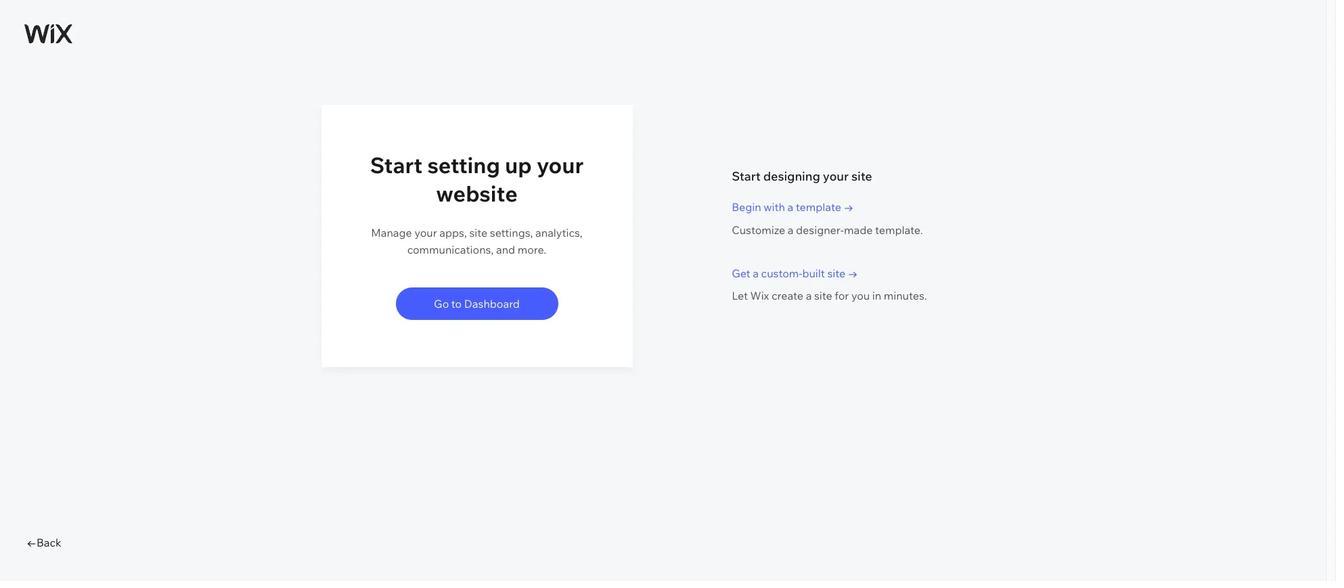 Task type: locate. For each thing, give the bounding box(es) containing it.
customize
[[732, 223, 785, 237]]

wix
[[751, 289, 769, 303]]

begin with a template →
[[732, 201, 854, 214]]

your up begin with a template → 'button' at right top
[[823, 168, 849, 184]]

your
[[537, 152, 584, 179], [823, 168, 849, 184], [415, 226, 437, 239]]

1 vertical spatial →
[[848, 267, 858, 280]]

site right built
[[828, 267, 846, 280]]

1 horizontal spatial your
[[537, 152, 584, 179]]

your left apps,
[[415, 226, 437, 239]]

start up manage
[[370, 152, 423, 179]]

start for start designing your site
[[732, 168, 761, 184]]

a right get on the right top
[[753, 267, 759, 280]]

0 vertical spatial →
[[844, 201, 854, 214]]

→ inside 'button'
[[844, 201, 854, 214]]

analytics,
[[536, 226, 583, 239]]

manage your apps, site settings, analytics, communications, and more.
[[371, 226, 583, 257]]

dashboard
[[464, 297, 520, 310]]

→ up made
[[844, 201, 854, 214]]

let
[[732, 289, 748, 303]]

wix image
[[24, 24, 72, 43], [24, 24, 72, 43]]

0 horizontal spatial your
[[415, 226, 437, 239]]

minutes.
[[884, 289, 927, 303]]

go to dashboard button
[[396, 288, 558, 320]]

with
[[764, 201, 785, 214]]

let wix create a site for you in minutes.
[[732, 289, 927, 303]]

a
[[788, 201, 794, 214], [788, 223, 794, 237], [753, 267, 759, 280], [806, 289, 812, 303]]

site inside manage your apps, site settings, analytics, communications, and more.
[[469, 226, 488, 239]]

your right up
[[537, 152, 584, 179]]

get a custom-built site → button
[[732, 259, 933, 288]]

start inside the start setting up your website
[[370, 152, 423, 179]]

create
[[772, 289, 804, 303]]

→ inside button
[[848, 267, 858, 280]]

1 horizontal spatial start
[[732, 168, 761, 184]]

site right apps,
[[469, 226, 488, 239]]

→ up the you
[[848, 267, 858, 280]]

to
[[451, 297, 462, 310]]

manage
[[371, 226, 412, 239]]

start for start setting up your website
[[370, 152, 423, 179]]

a right with
[[788, 201, 794, 214]]

designing
[[763, 168, 820, 184]]

→
[[844, 201, 854, 214], [848, 267, 858, 280]]

get a custom-built site →
[[732, 267, 858, 280]]

start
[[370, 152, 423, 179], [732, 168, 761, 184]]

website
[[436, 180, 518, 207]]

custom-
[[761, 267, 803, 280]]

site inside button
[[828, 267, 846, 280]]

site
[[852, 168, 873, 184], [469, 226, 488, 239], [828, 267, 846, 280], [814, 289, 833, 303]]

0 horizontal spatial start
[[370, 152, 423, 179]]

start up begin
[[732, 168, 761, 184]]

in
[[873, 289, 882, 303]]



Task type: describe. For each thing, give the bounding box(es) containing it.
site left for
[[814, 289, 833, 303]]

settings,
[[490, 226, 533, 239]]

site up begin with a template → 'button' at right top
[[852, 168, 873, 184]]

begin
[[732, 201, 761, 214]]

setting
[[427, 152, 500, 179]]

←back button
[[16, 528, 125, 557]]

a inside 'button'
[[788, 201, 794, 214]]

your inside the start setting up your website
[[537, 152, 584, 179]]

you
[[852, 289, 870, 303]]

apps,
[[440, 226, 467, 239]]

a inside button
[[753, 267, 759, 280]]

2 horizontal spatial your
[[823, 168, 849, 184]]

your inside manage your apps, site settings, analytics, communications, and more.
[[415, 226, 437, 239]]

up
[[505, 152, 532, 179]]

template
[[796, 201, 841, 214]]

customize a designer-made template.
[[732, 223, 923, 237]]

made
[[844, 223, 873, 237]]

designer-
[[796, 223, 844, 237]]

←back
[[26, 536, 61, 549]]

a down begin with a template →
[[788, 223, 794, 237]]

for
[[835, 289, 849, 303]]

go
[[434, 297, 449, 310]]

communications,
[[407, 243, 494, 257]]

template.
[[875, 223, 923, 237]]

start setting up your website
[[370, 152, 584, 207]]

start designing your site
[[732, 168, 873, 184]]

a right the create
[[806, 289, 812, 303]]

get
[[732, 267, 751, 280]]

go to dashboard
[[434, 297, 520, 310]]

and
[[496, 243, 515, 257]]

built
[[803, 267, 825, 280]]

more.
[[518, 243, 547, 257]]

begin with a template → button
[[732, 193, 933, 222]]



Task type: vqa. For each thing, say whether or not it's contained in the screenshot.
Setting at the top left of page
yes



